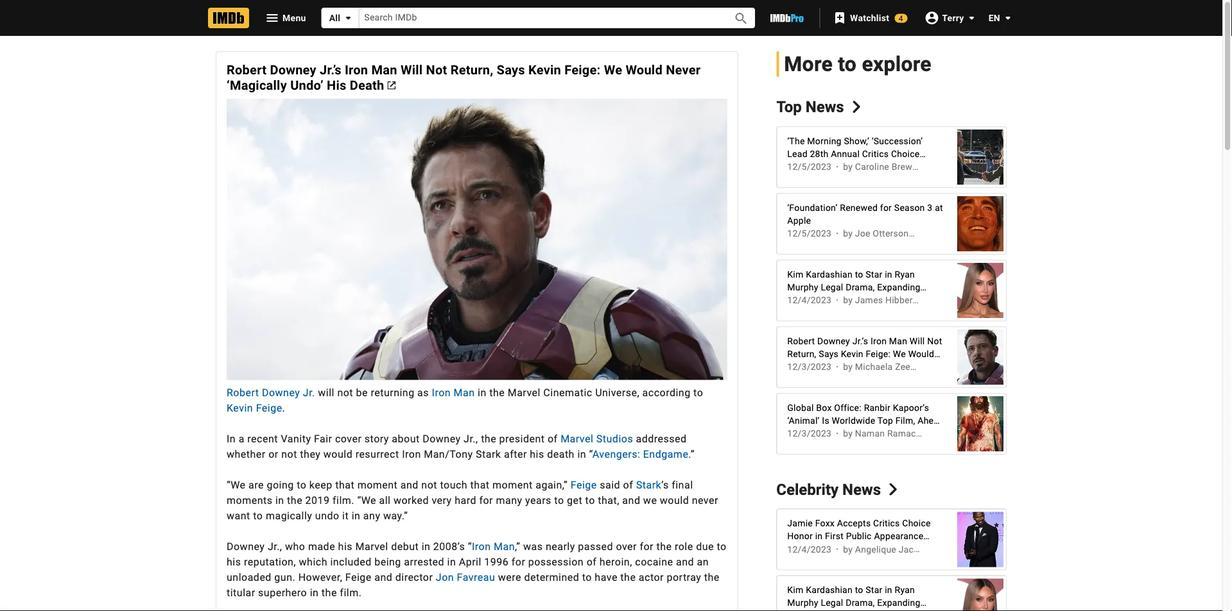 Task type: vqa. For each thing, say whether or not it's contained in the screenshot.
Downey in ROBERT DOWNEY JR. WILL NOT BE RETURNING AS IRON MAN IN THE MARVEL CINEMATIC UNIVERSE, ACCORDING TO KEVIN FEIGE .
yes



Task type: describe. For each thing, give the bounding box(es) containing it.
,"
[[515, 541, 520, 553]]

to inside were determined to have the actor portray the titular superhero in the film.
[[582, 572, 592, 584]]

were determined to have the actor portray the titular superhero in the film.
[[227, 572, 720, 600]]

2 ryan from the top
[[895, 586, 915, 596]]

'the
[[787, 136, 805, 146]]

Search IMDb text field
[[359, 8, 719, 28]]

jaden
[[1014, 545, 1039, 556]]

return, inside 'button'
[[451, 62, 493, 77]]

12/5/2023 for annual
[[787, 162, 832, 172]]

1 vertical spatial his
[[883, 362, 897, 372]]

kevin inside 'button'
[[528, 62, 561, 77]]

terry button
[[918, 6, 980, 29]]

watchlist image
[[832, 10, 848, 26]]

1 kardashian from the top
[[806, 269, 853, 280]]

the inside 's final moments in the 2019 film. "we all worked very hard for many years to get to that, and we would never want to magically undo it in any way."
[[287, 495, 303, 507]]

1 career from the top
[[816, 295, 844, 306]]

image element
[[227, 99, 727, 380]]

explore
[[862, 52, 932, 76]]

man up by michaela zee
[[889, 336, 907, 347]]

jr.'s inside 'button'
[[320, 62, 341, 77]]

12/4/2023 for by james hibberd
[[787, 295, 832, 306]]

1 vertical spatial 'magically
[[814, 362, 855, 372]]

thompson
[[1041, 545, 1086, 556]]

gun.
[[274, 572, 295, 584]]

all
[[379, 495, 391, 507]]

'hunger
[[846, 428, 878, 439]]

12/3/2023 for return,
[[787, 362, 832, 373]]

the inside robert downey jr. will not be returning as iron man in the marvel cinematic universe, according to kevin feige .
[[489, 387, 505, 399]]

jon
[[436, 572, 454, 584]]

account circle image
[[924, 10, 940, 26]]

kevin inside robert downey jr. will not be returning as iron man in the marvel cinematic universe, according to kevin feige .
[[227, 403, 253, 415]]

'succession'
[[872, 136, 923, 146]]

due
[[696, 541, 714, 553]]

1 vertical spatial would
[[908, 349, 934, 359]]

robert downey jr.'s iron man will not return, says kevin feige: we would never 'magically undo' his death inside 'button'
[[227, 62, 701, 93]]

a
[[239, 433, 245, 446]]

2008's
[[433, 541, 465, 553]]

film. inside 's final moments in the 2019 film. "we all worked very hard for many years to get to that, and we would never want to magically undo it in any way."
[[333, 495, 354, 507]]

robert inside robert downey jr. will not be returning as iron man in the marvel cinematic universe, according to kevin feige .
[[227, 387, 259, 399]]

cinematic
[[543, 387, 592, 399]]

top inside top news link
[[777, 98, 802, 116]]

'animal'
[[787, 416, 820, 426]]

his inside addressed whether or not they would resurrect iron man/tony stark after his death in "
[[530, 449, 544, 461]]

undo' inside 'button'
[[290, 78, 324, 93]]

0 horizontal spatial "
[[468, 541, 472, 553]]

the down heroin, at the bottom
[[621, 572, 636, 584]]

choice
[[891, 149, 920, 159]]

0 horizontal spatial "we
[[227, 480, 246, 492]]

portray
[[667, 572, 701, 584]]

of right said
[[623, 480, 633, 492]]

caroline
[[855, 162, 889, 172]]

top news link
[[777, 98, 863, 116]]

12/3/2023 for worldwide
[[787, 429, 832, 440]]

downey inside robert downey jr. will not be returning as iron man in the marvel cinematic universe, according to kevin feige .
[[262, 387, 300, 399]]

feige inside robert downey jr. will not be returning as iron man in the marvel cinematic universe, according to kevin feige .
[[256, 403, 282, 415]]

man inside robert downey jr. will not be returning as iron man in the marvel cinematic universe, according to kevin feige .
[[454, 387, 475, 399]]

otterson
[[873, 229, 909, 239]]

arrow drop down image inside terry button
[[964, 10, 980, 26]]

unloaded
[[227, 572, 272, 584]]

addressed
[[636, 433, 687, 446]]

1 vertical spatial michaela
[[938, 545, 976, 556]]

downey inside 'button'
[[270, 62, 316, 77]]

downey up man/tony
[[423, 433, 461, 446]]

the down an
[[704, 572, 720, 584]]

," was nearly passed over for the role due to his reputation, which included being arrested in april 1996 for possession of heroin, cocaine and an unloaded gun. however, feige and director
[[227, 541, 727, 584]]

image image for by michaela zee
[[957, 323, 1004, 392]]

magically
[[266, 510, 312, 523]]

1 that from the left
[[335, 480, 355, 492]]

1 vertical spatial robert downey jr.'s iron man will not return, says kevin feige: we would never 'magically undo' his death
[[787, 336, 942, 372]]

celebrity
[[777, 481, 839, 499]]

launch inline image
[[388, 82, 396, 90]]

stark inside addressed whether or not they would resurrect iron man/tony stark after his death in "
[[476, 449, 501, 461]]

want
[[227, 510, 250, 523]]

superhero
[[258, 587, 307, 600]]

never inside robert downey jr.'s iron man will not return, says kevin feige: we would never 'magically undo' his death 'button'
[[666, 62, 701, 77]]

were
[[498, 572, 521, 584]]

submit search image
[[734, 11, 749, 26]]

1 horizontal spatial not
[[927, 336, 942, 347]]

show,'
[[844, 136, 869, 146]]

and down being
[[374, 572, 393, 584]]

1 vertical spatial never
[[787, 362, 811, 372]]

All search field
[[321, 8, 755, 28]]

any
[[363, 510, 380, 523]]

robert downey jr.'s iron man will not return, says kevin feige: we would never 'magically undo' his death button
[[227, 62, 727, 93]]

downey up reputation,
[[227, 541, 265, 553]]

all
[[329, 13, 341, 23]]

in a recent vanity fair cover story about downey jr., the president of marvel studios
[[227, 433, 633, 446]]

was
[[523, 541, 543, 553]]

marvel studios link
[[561, 433, 633, 446]]

1 star from the top
[[866, 269, 883, 280]]

stark link
[[636, 480, 661, 492]]

2 star from the top
[[866, 586, 883, 596]]

favreau
[[457, 572, 495, 584]]

to right 'get'
[[585, 495, 595, 507]]

is
[[822, 416, 830, 426]]

.
[[282, 403, 285, 415]]

final
[[672, 480, 693, 492]]

jon favreau
[[436, 572, 495, 584]]

downey jr., who made his marvel debut in 2008's " iron man
[[227, 541, 515, 553]]

reputation,
[[244, 557, 296, 569]]

arrow drop down image for en
[[1000, 10, 1016, 26]]

james
[[855, 295, 883, 306]]

1 ryan from the top
[[895, 269, 915, 280]]

marvel inside robert downey jr. will not be returning as iron man in the marvel cinematic universe, according to kevin feige .
[[508, 387, 541, 399]]

after
[[504, 449, 527, 461]]

by angelique jackson, michaela zee and jaden thompson
[[843, 545, 1086, 556]]

would inside 's final moments in the 2019 film. "we all worked very hard for many years to get to that, and we would never want to magically undo it in any way."
[[660, 495, 689, 507]]

not inside addressed whether or not they would resurrect iron man/tony stark after his death in "
[[281, 449, 297, 461]]

iron up april
[[472, 541, 491, 553]]

film,
[[896, 416, 915, 426]]

'magically inside 'button'
[[227, 78, 287, 93]]

0 horizontal spatial zee
[[895, 362, 911, 373]]

1 expanding from the top
[[877, 282, 921, 293]]

years
[[525, 495, 551, 507]]

1 horizontal spatial will
[[910, 336, 925, 347]]

the down however,
[[322, 587, 337, 600]]

'napoleon,'
[[798, 428, 843, 439]]

in inside were determined to have the actor portray the titular superhero in the film.
[[310, 587, 319, 600]]

titular
[[227, 587, 255, 600]]

hibberd
[[885, 295, 918, 306]]

by for by angelique jackson, michaela zee and jaden thompson
[[843, 545, 853, 556]]

games'
[[880, 428, 911, 439]]

touch
[[440, 480, 468, 492]]

by joe otterson
[[843, 229, 909, 239]]

top inside global box office: ranbir kapoor's 'animal' is worldwide top film, ahead of 'napoleon,' 'hunger games'
[[878, 416, 893, 426]]

for down ,"
[[512, 557, 525, 569]]

office:
[[834, 403, 862, 413]]

2 moment from the left
[[493, 480, 533, 492]]

0 vertical spatial iron man link
[[432, 387, 475, 399]]

joe
[[855, 229, 870, 239]]

actor
[[639, 572, 664, 584]]

terry
[[942, 12, 964, 23]]

image image for by james hibberd
[[957, 257, 1004, 325]]

recent
[[247, 433, 278, 446]]

3
[[927, 202, 933, 213]]

jackson,
[[899, 545, 936, 556]]

very
[[432, 495, 452, 507]]

arrow drop down image for all
[[341, 10, 356, 26]]

1 legal from the top
[[821, 282, 843, 293]]

way."
[[383, 510, 408, 523]]

and up portray
[[676, 557, 694, 569]]

iron up by michaela zee
[[871, 336, 887, 347]]

0 horizontal spatial jr.,
[[268, 541, 282, 553]]

1 horizontal spatial jr.'s
[[853, 336, 868, 347]]

feige inside ," was nearly passed over for the role due to his reputation, which included being arrested in april 1996 for possession of heroin, cocaine and an unloaded gun. however, feige and director
[[345, 572, 372, 584]]

the inside ," was nearly passed over for the role due to his reputation, which included being arrested in april 1996 for possession of heroin, cocaine and an unloaded gun. however, feige and director
[[657, 541, 672, 553]]

who
[[285, 541, 305, 553]]

in inside robert downey jr. will not be returning as iron man in the marvel cinematic universe, according to kevin feige .
[[478, 387, 487, 399]]

of inside global box office: ranbir kapoor's 'animal' is worldwide top film, ahead of 'napoleon,' 'hunger games'
[[787, 428, 796, 439]]

"we inside 's final moments in the 2019 film. "we all worked very hard for many years to get to that, and we would never want to magically undo it in any way."
[[357, 495, 376, 507]]

story
[[365, 433, 389, 446]]

0 vertical spatial michaela
[[855, 362, 893, 373]]

returning
[[371, 387, 415, 399]]

about
[[392, 433, 420, 446]]

universe,
[[595, 387, 640, 399]]

4
[[899, 14, 903, 23]]

included
[[330, 557, 372, 569]]

1 horizontal spatial jr.,
[[464, 433, 478, 446]]

image image for by angelique jackson, michaela zee and jaden thompson
[[957, 506, 1004, 575]]

film. inside were determined to have the actor portray the titular superhero in the film.
[[340, 587, 362, 600]]

1 drama, from the top
[[846, 282, 875, 293]]

2 kim kardashian to star in ryan murphy legal drama, expanding acting career from the top
[[787, 586, 921, 612]]

2 vertical spatial not
[[421, 480, 437, 492]]

be
[[356, 387, 368, 399]]

naman
[[855, 429, 885, 440]]

brew
[[892, 162, 912, 172]]

would inside 'button'
[[626, 62, 663, 77]]

iron inside 'button'
[[345, 62, 368, 77]]

in right the it
[[352, 510, 360, 523]]

would inside addressed whether or not they would resurrect iron man/tony stark after his death in "
[[323, 449, 353, 461]]

have
[[595, 572, 618, 584]]

1 vertical spatial iron man link
[[472, 541, 515, 553]]

1 kim kardashian to star in ryan murphy legal drama, expanding acting career from the top
[[787, 269, 921, 306]]



Task type: locate. For each thing, give the bounding box(es) containing it.
and up worked
[[401, 480, 419, 492]]

1 vertical spatial expanding
[[877, 599, 921, 609]]

robert downey jr. link
[[227, 387, 315, 399]]

would
[[626, 62, 663, 77], [908, 349, 934, 359]]

they
[[300, 449, 321, 461]]

career
[[816, 295, 844, 306], [816, 611, 844, 612]]

1 horizontal spatial never
[[787, 362, 811, 372]]

would down "final" at the bottom of page
[[660, 495, 689, 507]]

" inside addressed whether or not they would resurrect iron man/tony stark after his death in "
[[589, 449, 593, 461]]

to inside robert downey jr. will not be returning as iron man in the marvel cinematic universe, according to kevin feige .
[[694, 387, 703, 399]]

ryan
[[895, 269, 915, 280], [895, 586, 915, 596]]

kevin down search imdb text box
[[528, 62, 561, 77]]

12/3/2023 down 'animal'
[[787, 429, 832, 440]]

arrow drop down image right menu
[[341, 10, 356, 26]]

by for by james hibberd
[[843, 295, 853, 306]]

6 by from the top
[[843, 545, 853, 556]]

or
[[269, 449, 279, 461]]

1 moment from the left
[[357, 480, 398, 492]]

12/3/2023 up global
[[787, 362, 832, 373]]

his up ranbir
[[883, 362, 897, 372]]

and
[[401, 480, 419, 492], [622, 495, 640, 507], [996, 545, 1011, 556], [676, 557, 694, 569], [374, 572, 393, 584]]

0 vertical spatial feige
[[256, 403, 282, 415]]

passed
[[578, 541, 613, 553]]

not
[[426, 62, 447, 77], [927, 336, 942, 347]]

1 by from the top
[[843, 162, 853, 172]]

12/4/2023
[[787, 295, 832, 306], [787, 545, 832, 556]]

2 vertical spatial marvel
[[355, 541, 388, 553]]

0 horizontal spatial arrow drop down image
[[341, 10, 356, 26]]

0 horizontal spatial death
[[350, 78, 384, 93]]

of
[[787, 428, 796, 439], [548, 433, 558, 446], [623, 480, 633, 492], [587, 557, 597, 569]]

awards
[[787, 161, 818, 172]]

death left launch inline icon
[[350, 78, 384, 93]]

menu button
[[254, 8, 316, 28]]

None field
[[359, 8, 719, 28]]

0 vertical spatial not
[[426, 62, 447, 77]]

of down passed
[[587, 557, 597, 569]]

downey up by michaela zee
[[817, 336, 850, 347]]

12/4/2023 left james on the right of the page
[[787, 295, 832, 306]]

chevron right inline image
[[887, 484, 899, 496]]

0 vertical spatial his
[[530, 449, 544, 461]]

1 horizontal spatial "
[[589, 449, 593, 461]]

0 vertical spatial "
[[589, 449, 593, 461]]

1 vertical spatial "
[[468, 541, 472, 553]]

kim kardashian to star in ryan murphy legal drama, expanding acting career down 'angelique'
[[787, 586, 921, 612]]

4 by from the top
[[843, 362, 853, 373]]

the left the president
[[481, 433, 496, 446]]

we inside 'button'
[[604, 62, 622, 77]]

man up launch inline icon
[[371, 62, 397, 77]]

arrow drop down image inside all button
[[341, 10, 356, 26]]

expanding
[[877, 282, 921, 293], [877, 599, 921, 609]]

robert downey jr.'s iron man will not return, says kevin feige: we would never 'magically undo' his death
[[227, 62, 701, 93], [787, 336, 942, 372]]

death
[[547, 449, 575, 461]]

1 horizontal spatial feige:
[[866, 349, 891, 359]]

1 horizontal spatial marvel
[[508, 387, 541, 399]]

ryan up hibberd
[[895, 269, 915, 280]]

to right due
[[717, 541, 727, 553]]

for left the season
[[880, 202, 892, 213]]

heroin,
[[600, 557, 632, 569]]

by james hibberd
[[843, 295, 918, 306]]

by down annual
[[843, 162, 853, 172]]

1 vertical spatial stark
[[636, 480, 661, 492]]

1 vertical spatial zee
[[978, 545, 993, 556]]

2 by from the top
[[843, 229, 853, 239]]

arrow drop down image inside en button
[[1000, 10, 1016, 26]]

death inside 'button'
[[350, 78, 384, 93]]

2 career from the top
[[816, 611, 844, 612]]

get
[[567, 495, 583, 507]]

1 acting from the top
[[787, 295, 814, 306]]

0 horizontal spatial return,
[[451, 62, 493, 77]]

nominations
[[835, 161, 888, 172]]

an
[[697, 557, 709, 569]]

12/4/2023 for by angelique jackson, michaela zee and jaden thompson
[[787, 545, 832, 556]]

of inside ," was nearly passed over for the role due to his reputation, which included being arrested in april 1996 for possession of heroin, cocaine and an unloaded gun. however, feige and director
[[587, 557, 597, 569]]

1 vertical spatial career
[[816, 611, 844, 612]]

in down going
[[275, 495, 284, 507]]

zee left jaden
[[978, 545, 993, 556]]

stark left after
[[476, 449, 501, 461]]

1 vertical spatial 12/3/2023
[[787, 429, 832, 440]]

kevin up a
[[227, 403, 253, 415]]

image image for by joe otterson
[[957, 190, 1004, 258]]

man/tony
[[424, 449, 473, 461]]

iron
[[345, 62, 368, 77], [871, 336, 887, 347], [432, 387, 451, 399], [402, 449, 421, 461], [472, 541, 491, 553]]

2 drama, from the top
[[846, 599, 875, 609]]

according
[[643, 387, 691, 399]]

1 vertical spatial return,
[[787, 349, 817, 359]]

1 horizontal spatial robert downey jr.'s iron man will not return, says kevin feige: we would never 'magically undo' his death
[[787, 336, 942, 372]]

downey down menu
[[270, 62, 316, 77]]

never
[[692, 495, 718, 507]]

0 vertical spatial robert
[[227, 62, 267, 77]]

by left james on the right of the page
[[843, 295, 853, 306]]

by for by naman ramachandran
[[843, 429, 853, 440]]

0 vertical spatial kim
[[787, 269, 804, 280]]

1 horizontal spatial death
[[900, 362, 924, 372]]

by naman ramachandran
[[843, 429, 950, 440]]

jr.'s down the all
[[320, 62, 341, 77]]

his inside ," was nearly passed over for the role due to his reputation, which included being arrested in april 1996 for possession of heroin, cocaine and an unloaded gun. however, feige and director
[[227, 557, 241, 569]]

endgame
[[643, 449, 689, 461]]

by up the 'office:'
[[843, 362, 853, 373]]

star
[[866, 269, 883, 280], [866, 586, 883, 596]]

iron man link up 1996
[[472, 541, 515, 553]]

0 vertical spatial top
[[777, 98, 802, 116]]

nearly
[[546, 541, 575, 553]]

ranbir
[[864, 403, 891, 413]]

1 vertical spatial feige:
[[866, 349, 891, 359]]

image image for by naman ramachandran
[[957, 390, 1004, 459]]

by for by joe otterson
[[843, 229, 853, 239]]

0 horizontal spatial stark
[[476, 449, 501, 461]]

over
[[616, 541, 637, 553]]

2 horizontal spatial feige
[[571, 480, 597, 492]]

as
[[417, 387, 429, 399]]

will
[[401, 62, 423, 77], [910, 336, 925, 347]]

star down 'angelique'
[[866, 586, 883, 596]]

jon favreau link
[[436, 572, 495, 584]]

1 vertical spatial acting
[[787, 611, 814, 612]]

jr.
[[303, 387, 315, 399]]

ryan down jackson,
[[895, 586, 915, 596]]

news left chevron right inline icon
[[843, 481, 881, 499]]

"we left are
[[227, 480, 246, 492]]

1 horizontal spatial his
[[338, 541, 353, 553]]

iron inside robert downey jr. will not be returning as iron man in the marvel cinematic universe, according to kevin feige .
[[432, 387, 451, 399]]

1 vertical spatial undo'
[[858, 362, 881, 372]]

global
[[787, 403, 814, 413]]

'foundation' renewed for season 3 at apple
[[787, 202, 943, 226]]

marvel up death
[[561, 433, 594, 446]]

to up james on the right of the page
[[855, 269, 863, 280]]

avengers: endgame ."
[[593, 449, 695, 461]]

to right more
[[838, 52, 857, 76]]

5 by from the top
[[843, 429, 853, 440]]

1 vertical spatial kim
[[787, 586, 804, 596]]

zee up "kapoor's"
[[895, 362, 911, 373]]

image image
[[227, 99, 727, 381], [957, 123, 1004, 191], [957, 190, 1004, 258], [957, 257, 1004, 325], [957, 323, 1004, 392], [957, 390, 1004, 459], [957, 506, 1004, 575], [957, 573, 1004, 612]]

by michaela zee
[[843, 362, 911, 373]]

for inside the 'foundation' renewed for season 3 at apple
[[880, 202, 892, 213]]

1 vertical spatial jr.,
[[268, 541, 282, 553]]

hard
[[455, 495, 476, 507]]

12/4/2023 down celebrity
[[787, 545, 832, 556]]

0 horizontal spatial jr.'s
[[320, 62, 341, 77]]

the up cocaine
[[657, 541, 672, 553]]

0 vertical spatial career
[[816, 295, 844, 306]]

menu image
[[265, 10, 280, 26]]

news for celebrity news
[[843, 481, 881, 499]]

michaela up ranbir
[[855, 362, 893, 373]]

1 vertical spatial death
[[900, 362, 924, 372]]

0 vertical spatial ryan
[[895, 269, 915, 280]]

" up april
[[468, 541, 472, 553]]

by for by caroline brew
[[843, 162, 853, 172]]

in up arrested
[[422, 541, 430, 553]]

made
[[308, 541, 335, 553]]

1 vertical spatial not
[[927, 336, 942, 347]]

to down moments
[[253, 510, 263, 523]]

downey up .
[[262, 387, 300, 399]]

1 horizontal spatial kevin
[[528, 62, 561, 77]]

2 vertical spatial kevin
[[227, 403, 253, 415]]

iron down about at bottom
[[402, 449, 421, 461]]

never
[[666, 62, 701, 77], [787, 362, 811, 372]]

keep
[[309, 480, 332, 492]]

by left joe
[[843, 229, 853, 239]]

1996
[[484, 557, 509, 569]]

to right according
[[694, 387, 703, 399]]

2 kardashian from the top
[[806, 586, 853, 596]]

image image for by caroline brew
[[957, 123, 1004, 191]]

of down 'animal'
[[787, 428, 796, 439]]

1 12/5/2023 from the top
[[787, 162, 832, 172]]

to inside ," was nearly passed over for the role due to his reputation, which included being arrested in april 1996 for possession of heroin, cocaine and an unloaded gun. however, feige and director
[[717, 541, 727, 553]]

to left keep
[[297, 480, 307, 492]]

0 vertical spatial legal
[[821, 282, 843, 293]]

iron man link right as
[[432, 387, 475, 399]]

for inside 's final moments in the 2019 film. "we all worked very hard for many years to get to that, and we would never want to magically undo it in any way."
[[479, 495, 493, 507]]

1 horizontal spatial return,
[[787, 349, 817, 359]]

annual
[[831, 149, 860, 159]]

for right hard at the bottom left of the page
[[479, 495, 493, 507]]

feige down robert downey jr. link
[[256, 403, 282, 415]]

2 vertical spatial robert
[[227, 387, 259, 399]]

0 vertical spatial marvel
[[508, 387, 541, 399]]

0 horizontal spatial that
[[335, 480, 355, 492]]

determined
[[524, 572, 579, 584]]

all button
[[321, 8, 359, 28]]

0 horizontal spatial will
[[401, 62, 423, 77]]

expanding up hibberd
[[877, 282, 921, 293]]

top down ranbir
[[878, 416, 893, 426]]

1 horizontal spatial "we
[[357, 495, 376, 507]]

said
[[600, 480, 620, 492]]

robert downey jr. will not be returning as iron man in the marvel cinematic universe, according to kevin feige .
[[227, 387, 703, 415]]

director
[[395, 572, 433, 584]]

0 vertical spatial stark
[[476, 449, 501, 461]]

0 vertical spatial zee
[[895, 362, 911, 373]]

3 by from the top
[[843, 295, 853, 306]]

0 vertical spatial will
[[401, 62, 423, 77]]

not inside 'button'
[[426, 62, 447, 77]]

worldwide
[[832, 416, 875, 426]]

not inside robert downey jr. will not be returning as iron man in the marvel cinematic universe, according to kevin feige .
[[337, 387, 353, 399]]

jr.,
[[464, 433, 478, 446], [268, 541, 282, 553]]

2019
[[305, 495, 330, 507]]

kevin feige link
[[227, 403, 282, 415]]

in down 2008's
[[447, 557, 456, 569]]

2 horizontal spatial arrow drop down image
[[1000, 10, 1016, 26]]

by caroline brew
[[843, 162, 912, 172]]

in right death
[[578, 449, 586, 461]]

1 12/3/2023 from the top
[[787, 362, 832, 373]]

in
[[227, 433, 236, 446]]

and left jaden
[[996, 545, 1011, 556]]

in
[[885, 269, 892, 280], [478, 387, 487, 399], [578, 449, 586, 461], [275, 495, 284, 507], [352, 510, 360, 523], [422, 541, 430, 553], [447, 557, 456, 569], [885, 586, 892, 596], [310, 587, 319, 600]]

0 vertical spatial star
[[866, 269, 883, 280]]

."
[[689, 449, 695, 461]]

0 horizontal spatial top
[[777, 98, 802, 116]]

worked
[[394, 495, 429, 507]]

role
[[675, 541, 693, 553]]

0 vertical spatial death
[[350, 78, 384, 93]]

robert inside 'button'
[[227, 62, 267, 77]]

0 horizontal spatial moment
[[357, 480, 398, 492]]

home image
[[208, 8, 249, 28]]

kim kardashian to star in ryan murphy legal drama, expanding acting career
[[787, 269, 921, 306], [787, 586, 921, 612]]

2 12/5/2023 from the top
[[787, 229, 832, 239]]

12/5/2023 for apple
[[787, 229, 832, 239]]

his inside 'button'
[[327, 78, 346, 93]]

jr.'s up by michaela zee
[[853, 336, 868, 347]]

1 vertical spatial "we
[[357, 495, 376, 507]]

drama,
[[846, 282, 875, 293], [846, 599, 875, 609]]

's
[[661, 480, 669, 492]]

will inside 'button'
[[401, 62, 423, 77]]

marvel up being
[[355, 541, 388, 553]]

1 vertical spatial drama,
[[846, 599, 875, 609]]

2 that from the left
[[470, 480, 490, 492]]

we
[[643, 495, 657, 507]]

1 vertical spatial his
[[338, 541, 353, 553]]

news for top news
[[806, 98, 844, 116]]

the
[[489, 387, 505, 399], [481, 433, 496, 446], [287, 495, 303, 507], [657, 541, 672, 553], [621, 572, 636, 584], [704, 572, 720, 584], [322, 587, 337, 600]]

moment up 'all' on the left of page
[[357, 480, 398, 492]]

moments
[[227, 495, 273, 507]]

1 horizontal spatial we
[[893, 349, 906, 359]]

1 horizontal spatial says
[[819, 349, 839, 359]]

jr., up reputation,
[[268, 541, 282, 553]]

stark up we
[[636, 480, 661, 492]]

1 vertical spatial kardashian
[[806, 586, 853, 596]]

2 12/3/2023 from the top
[[787, 429, 832, 440]]

0 vertical spatial never
[[666, 62, 701, 77]]

0 vertical spatial kardashian
[[806, 269, 853, 280]]

ramachandran
[[887, 429, 950, 440]]

2 expanding from the top
[[877, 599, 921, 609]]

2 12/4/2023 from the top
[[787, 545, 832, 556]]

1 vertical spatial legal
[[821, 599, 843, 609]]

" down marvel studios link
[[589, 449, 593, 461]]

and left we
[[622, 495, 640, 507]]

man inside 'button'
[[371, 62, 397, 77]]

in inside ," was nearly passed over for the role due to his reputation, which included being arrested in april 1996 for possession of heroin, cocaine and an unloaded gun. however, feige and director
[[447, 557, 456, 569]]

moment up many
[[493, 480, 533, 492]]

kim kardashian to star in ryan murphy legal drama, expanding acting career down joe
[[787, 269, 921, 306]]

0 horizontal spatial not
[[281, 449, 297, 461]]

0 vertical spatial "we
[[227, 480, 246, 492]]

celebrity news link
[[777, 481, 899, 499]]

1 vertical spatial marvel
[[561, 433, 594, 446]]

1 murphy from the top
[[787, 282, 819, 293]]

1 vertical spatial 12/5/2023
[[787, 229, 832, 239]]

not right or
[[281, 449, 297, 461]]

says
[[497, 62, 525, 77], [819, 349, 839, 359]]

expanding down jackson,
[[877, 599, 921, 609]]

the up magically
[[287, 495, 303, 507]]

1 vertical spatial film.
[[340, 587, 362, 600]]

iron man link
[[432, 387, 475, 399], [472, 541, 515, 553]]

in up by james hibberd
[[885, 269, 892, 280]]

box
[[816, 403, 832, 413]]

to left have at the bottom of the page
[[582, 572, 592, 584]]

none field inside all search box
[[359, 8, 719, 28]]

en
[[989, 13, 1000, 23]]

jr.'s
[[320, 62, 341, 77], [853, 336, 868, 347]]

1 12/4/2023 from the top
[[787, 295, 832, 306]]

2 horizontal spatial his
[[530, 449, 544, 461]]

says up box
[[819, 349, 839, 359]]

"we
[[227, 480, 246, 492], [357, 495, 376, 507]]

star up james on the right of the page
[[866, 269, 883, 280]]

1 vertical spatial news
[[843, 481, 881, 499]]

kapoor's
[[893, 403, 929, 413]]

are
[[249, 480, 264, 492]]

cocaine
[[635, 557, 673, 569]]

kevin up by michaela zee
[[841, 349, 864, 359]]

1 vertical spatial kevin
[[841, 349, 864, 359]]

by down worldwide
[[843, 429, 853, 440]]

1 kim from the top
[[787, 269, 804, 280]]

his up unloaded
[[227, 557, 241, 569]]

0 vertical spatial murphy
[[787, 282, 819, 293]]

0 vertical spatial 12/3/2023
[[787, 362, 832, 373]]

2 legal from the top
[[821, 599, 843, 609]]

in inside addressed whether or not they would resurrect iron man/tony stark after his death in "
[[578, 449, 586, 461]]

0 horizontal spatial marvel
[[355, 541, 388, 553]]

0 vertical spatial kevin
[[528, 62, 561, 77]]

drama, up james on the right of the page
[[846, 282, 875, 293]]

film. up the it
[[333, 495, 354, 507]]

and inside 's final moments in the 2019 film. "we all worked very hard for many years to get to that, and we would never want to magically undo it in any way."
[[622, 495, 640, 507]]

of up death
[[548, 433, 558, 446]]

critics
[[862, 149, 889, 159]]

addressed whether or not they would resurrect iron man/tony stark after his death in "
[[227, 433, 687, 461]]

by for by michaela zee
[[843, 362, 853, 373]]

0 horizontal spatial feige:
[[565, 62, 601, 77]]

1 vertical spatial robert
[[787, 336, 815, 347]]

1 horizontal spatial moment
[[493, 480, 533, 492]]

2 murphy from the top
[[787, 599, 819, 609]]

his left launch inline icon
[[327, 78, 346, 93]]

1 vertical spatial feige
[[571, 480, 597, 492]]

12/5/2023 down the apple
[[787, 229, 832, 239]]

murphy
[[787, 282, 819, 293], [787, 599, 819, 609]]

that up hard at the bottom left of the page
[[470, 480, 490, 492]]

chevron right inline image
[[850, 101, 863, 113]]

12/5/2023 down 28th
[[787, 162, 832, 172]]

top news
[[777, 98, 844, 116]]

news left chevron right inline image
[[806, 98, 844, 116]]

iron inside addressed whether or not they would resurrect iron man/tony stark after his death in "
[[402, 449, 421, 461]]

0 vertical spatial says
[[497, 62, 525, 77]]

debut
[[391, 541, 419, 553]]

0 vertical spatial not
[[337, 387, 353, 399]]

1 vertical spatial we
[[893, 349, 906, 359]]

1 horizontal spatial would
[[660, 495, 689, 507]]

0 horizontal spatial says
[[497, 62, 525, 77]]

1 vertical spatial 12/4/2023
[[787, 545, 832, 556]]

death
[[350, 78, 384, 93], [900, 362, 924, 372]]

group
[[227, 99, 727, 381]]

we
[[604, 62, 622, 77], [893, 349, 906, 359]]

0 vertical spatial 'magically
[[227, 78, 287, 93]]

for up cocaine
[[640, 541, 654, 553]]

the up the president
[[489, 387, 505, 399]]

1 vertical spatial kim kardashian to star in ryan murphy legal drama, expanding acting career
[[787, 586, 921, 612]]

1 horizontal spatial zee
[[978, 545, 993, 556]]

man up 1996
[[494, 541, 515, 553]]

0 horizontal spatial not
[[426, 62, 447, 77]]

0 horizontal spatial would
[[626, 62, 663, 77]]

2 acting from the top
[[787, 611, 814, 612]]

to down 'angelique'
[[855, 586, 863, 596]]

'the morning show,' 'succession' lead 28th annual critics choice awards tv nominations
[[787, 136, 923, 172]]

feige: inside 'button'
[[565, 62, 601, 77]]

1 horizontal spatial stark
[[636, 480, 661, 492]]

2 horizontal spatial kevin
[[841, 349, 864, 359]]

says inside 'button'
[[497, 62, 525, 77]]

more to explore
[[784, 52, 932, 76]]

his up included
[[338, 541, 353, 553]]

top up the "'the"
[[777, 98, 802, 116]]

2 kim from the top
[[787, 586, 804, 596]]

in down 'angelique'
[[885, 586, 892, 596]]

arrow drop down image
[[964, 10, 980, 26], [341, 10, 356, 26], [1000, 10, 1016, 26]]

season
[[894, 202, 925, 213]]

to left 'get'
[[554, 495, 564, 507]]



